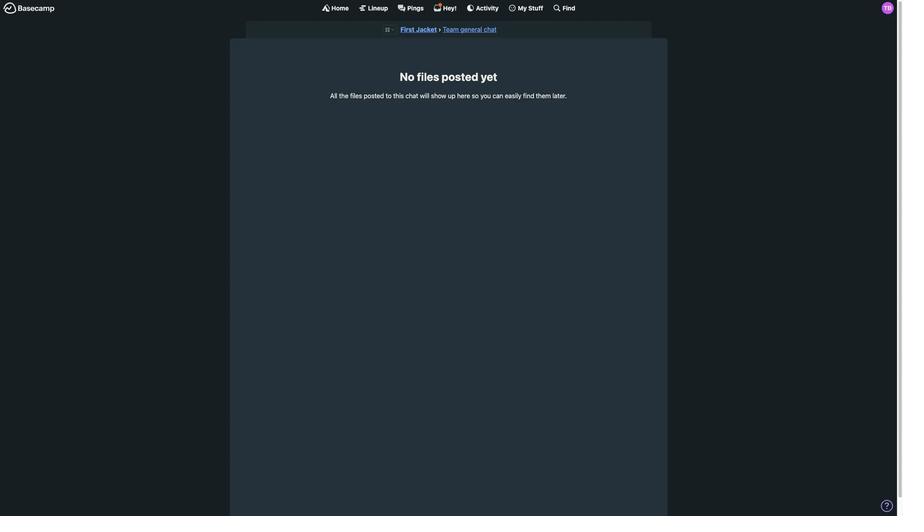 Task type: locate. For each thing, give the bounding box(es) containing it.
to
[[386, 92, 392, 100]]

no files posted yet
[[400, 70, 497, 83]]

posted left to
[[364, 92, 384, 100]]

1 vertical spatial files
[[350, 92, 362, 100]]

all
[[330, 92, 337, 100]]

0 horizontal spatial files
[[350, 92, 362, 100]]

0 vertical spatial posted
[[442, 70, 479, 83]]

chat
[[484, 26, 497, 33], [406, 92, 418, 100]]

chat left will
[[406, 92, 418, 100]]

first jacket link
[[401, 26, 437, 33]]

lineup
[[368, 4, 388, 11]]

my stuff button
[[509, 4, 543, 12]]

› team general chat
[[439, 26, 497, 33]]

0 horizontal spatial posted
[[364, 92, 384, 100]]

hey!
[[443, 4, 457, 11]]

my stuff
[[518, 4, 543, 11]]

0 vertical spatial files
[[417, 70, 439, 83]]

team
[[443, 26, 459, 33]]

1 horizontal spatial files
[[417, 70, 439, 83]]

tyler black image
[[882, 2, 894, 14]]

0 vertical spatial chat
[[484, 26, 497, 33]]

0 horizontal spatial chat
[[406, 92, 418, 100]]

posted
[[442, 70, 479, 83], [364, 92, 384, 100]]

files up will
[[417, 70, 439, 83]]

stuff
[[529, 4, 543, 11]]

up
[[448, 92, 456, 100]]

show
[[431, 92, 447, 100]]

jacket
[[416, 26, 437, 33]]

hey! button
[[434, 3, 457, 12]]

find
[[563, 4, 575, 11]]

so
[[472, 92, 479, 100]]

posted up here
[[442, 70, 479, 83]]

chat right general at the top right
[[484, 26, 497, 33]]

my
[[518, 4, 527, 11]]

team general chat link
[[443, 26, 497, 33]]

you
[[481, 92, 491, 100]]

1 horizontal spatial posted
[[442, 70, 479, 83]]

1 horizontal spatial chat
[[484, 26, 497, 33]]

files
[[417, 70, 439, 83], [350, 92, 362, 100]]

1 vertical spatial posted
[[364, 92, 384, 100]]

files right the
[[350, 92, 362, 100]]

›
[[439, 26, 441, 33]]



Task type: describe. For each thing, give the bounding box(es) containing it.
all the files posted to this chat will show up here so you can easily find them later.
[[330, 92, 567, 100]]

first
[[401, 26, 415, 33]]

no
[[400, 70, 415, 83]]

home link
[[322, 4, 349, 12]]

find
[[523, 92, 534, 100]]

home
[[332, 4, 349, 11]]

here
[[457, 92, 470, 100]]

lineup link
[[359, 4, 388, 12]]

activity link
[[467, 4, 499, 12]]

this
[[393, 92, 404, 100]]

them
[[536, 92, 551, 100]]

find button
[[553, 4, 575, 12]]

yet
[[481, 70, 497, 83]]

first jacket
[[401, 26, 437, 33]]

main element
[[0, 0, 897, 16]]

general
[[461, 26, 482, 33]]

activity
[[476, 4, 499, 11]]

the
[[339, 92, 349, 100]]

will
[[420, 92, 429, 100]]

later.
[[553, 92, 567, 100]]

1 vertical spatial chat
[[406, 92, 418, 100]]

pings button
[[398, 4, 424, 12]]

switch accounts image
[[3, 2, 55, 14]]

can
[[493, 92, 503, 100]]

easily
[[505, 92, 522, 100]]

pings
[[407, 4, 424, 11]]



Task type: vqa. For each thing, say whether or not it's contained in the screenshot.
list
no



